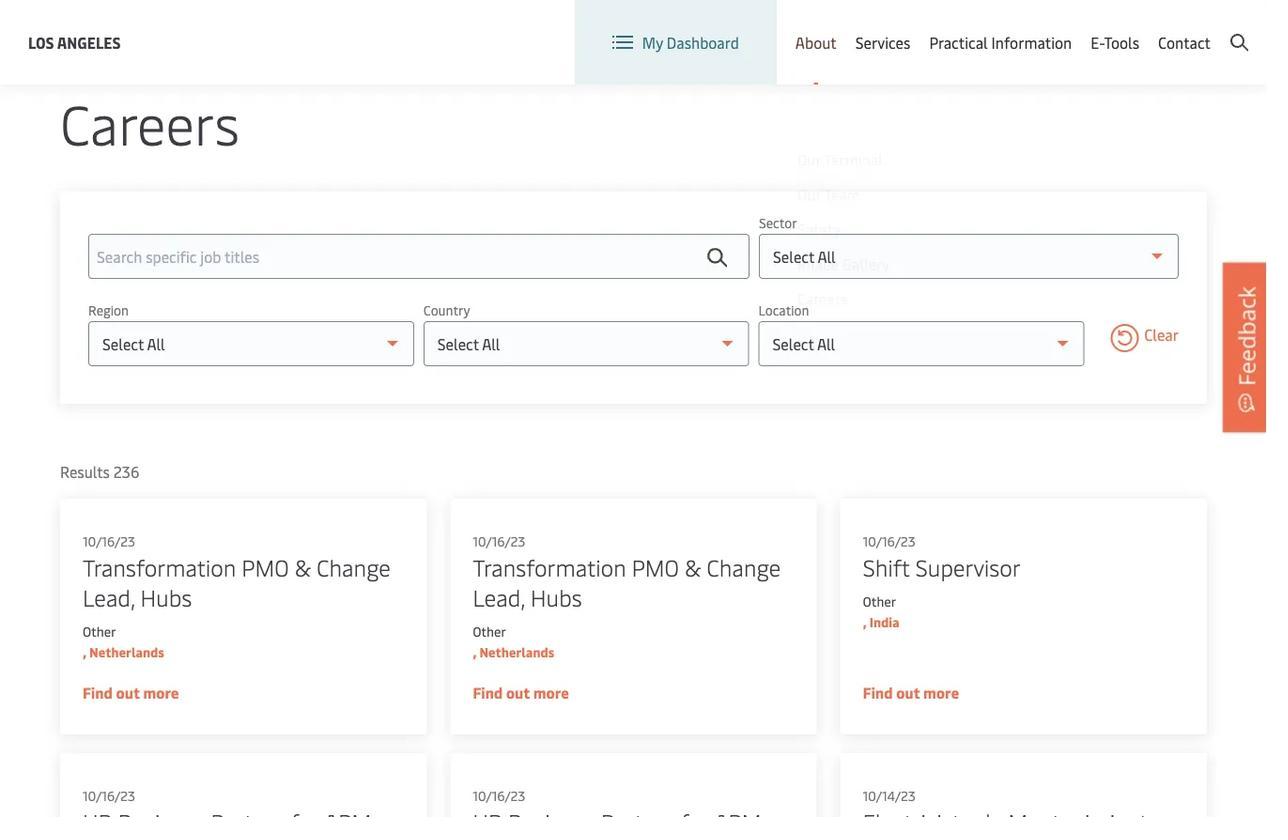 Task type: vqa. For each thing, say whether or not it's contained in the screenshot.
local within Leading decarbonization and ESG efforts together with our local communities
no



Task type: describe. For each thing, give the bounding box(es) containing it.
contact button
[[1159, 0, 1211, 85]]

2 10/16/23 link from the left
[[450, 754, 817, 818]]

sector
[[759, 214, 798, 232]]

account
[[1194, 17, 1249, 38]]

/
[[1137, 17, 1143, 38]]

practical
[[930, 32, 988, 52]]

other inside the other , india
[[863, 593, 897, 610]]

2 find from the left
[[473, 683, 503, 703]]

services
[[856, 32, 911, 52]]

switch location
[[773, 17, 879, 38]]

services button
[[856, 0, 911, 85]]

1 horizontal spatial ,
[[473, 643, 477, 661]]

my dashboard button
[[613, 0, 739, 85]]

1 horizontal spatial other
[[473, 623, 506, 640]]

0 horizontal spatial los
[[28, 32, 54, 52]]

switch location button
[[743, 17, 879, 38]]

2 hubs from the left
[[531, 582, 582, 613]]

location inside button
[[821, 17, 879, 38]]

1 vertical spatial location
[[759, 301, 810, 319]]

feedback button
[[1224, 263, 1268, 432]]

10/16/23 shift supervisor
[[863, 532, 1021, 583]]

3 out from the left
[[897, 683, 920, 703]]

1 10/16/23 transformation pmo & change lead, hubs from the left
[[83, 532, 391, 613]]

information
[[992, 32, 1073, 52]]

1 find from the left
[[83, 683, 113, 703]]

careers
[[60, 85, 240, 159]]

country
[[424, 301, 470, 319]]

2 find out more from the left
[[473, 683, 569, 703]]

1 pmo from the left
[[242, 552, 289, 583]]

contact
[[1159, 32, 1211, 52]]

3 more from the left
[[924, 683, 960, 703]]

tools
[[1105, 32, 1140, 52]]

global menu
[[939, 18, 1025, 38]]

india
[[870, 613, 900, 631]]

e-
[[1091, 32, 1105, 52]]

global menu button
[[898, 0, 1044, 56]]

1 transformation from the left
[[83, 552, 236, 583]]

2 netherlands from the left
[[480, 643, 555, 661]]

login / create account link
[[1062, 0, 1249, 55]]

1 & from the left
[[295, 552, 311, 583]]

text search text field
[[88, 234, 750, 279]]

10/14/23 link
[[841, 754, 1208, 818]]

, inside the other , india
[[863, 613, 867, 631]]

3 find from the left
[[863, 683, 893, 703]]

10/16/23 inside 10/16/23 shift supervisor
[[863, 532, 916, 550]]



Task type: locate. For each thing, give the bounding box(es) containing it.
global
[[939, 18, 983, 38]]

1 horizontal spatial change
[[707, 552, 781, 583]]

dashboard
[[667, 32, 739, 52]]

2 horizontal spatial more
[[924, 683, 960, 703]]

1 horizontal spatial location
[[821, 17, 879, 38]]

more
[[143, 683, 179, 703], [534, 683, 569, 703], [924, 683, 960, 703]]

supervisor
[[916, 552, 1021, 583]]

10/16/23
[[83, 532, 135, 550], [473, 532, 526, 550], [863, 532, 916, 550], [83, 787, 135, 805], [473, 787, 526, 805]]

0 horizontal spatial transformation
[[83, 552, 236, 583]]

out
[[116, 683, 140, 703], [506, 683, 530, 703], [897, 683, 920, 703]]

1 horizontal spatial &
[[685, 552, 701, 583]]

menu
[[986, 18, 1025, 38]]

other , india
[[863, 593, 900, 631]]

0 horizontal spatial 10/16/23 link
[[60, 754, 427, 818]]

los angeles link
[[60, 25, 130, 43], [28, 31, 121, 54]]

1 horizontal spatial 10/16/23 link
[[450, 754, 817, 818]]

1 more from the left
[[143, 683, 179, 703]]

create
[[1147, 17, 1190, 38]]

2 10/16/23 transformation pmo & change lead, hubs from the left
[[473, 532, 781, 613]]

1 horizontal spatial other , netherlands
[[473, 623, 555, 661]]

1 horizontal spatial netherlands
[[480, 643, 555, 661]]

los
[[60, 25, 80, 43], [28, 32, 54, 52]]

other
[[863, 593, 897, 610], [83, 623, 116, 640], [473, 623, 506, 640]]

10/16/23 transformation pmo & change lead, hubs
[[83, 532, 391, 613], [473, 532, 781, 613]]

feedback
[[1232, 286, 1262, 386]]

0 horizontal spatial hubs
[[141, 582, 192, 613]]

1 horizontal spatial find
[[473, 683, 503, 703]]

10/14/23
[[863, 787, 916, 805]]

,
[[863, 613, 867, 631], [83, 643, 86, 661], [473, 643, 477, 661]]

2 horizontal spatial ,
[[863, 613, 867, 631]]

2 other , netherlands from the left
[[473, 623, 555, 661]]

0 horizontal spatial other
[[83, 623, 116, 640]]

0 horizontal spatial lead,
[[83, 582, 135, 613]]

2 change from the left
[[707, 552, 781, 583]]

0 horizontal spatial out
[[116, 683, 140, 703]]

2 out from the left
[[506, 683, 530, 703]]

2 lead, from the left
[[473, 582, 525, 613]]

los angeles
[[60, 25, 130, 43], [28, 32, 121, 52]]

change
[[317, 552, 391, 583], [707, 552, 781, 583]]

e-tools
[[1091, 32, 1140, 52]]

my
[[643, 32, 663, 52]]

0 horizontal spatial netherlands
[[89, 643, 164, 661]]

login
[[1097, 17, 1134, 38]]

results 236
[[60, 462, 139, 482]]

0 horizontal spatial 10/16/23 transformation pmo & change lead, hubs
[[83, 532, 391, 613]]

netherlands
[[89, 643, 164, 661], [480, 643, 555, 661]]

0 horizontal spatial pmo
[[242, 552, 289, 583]]

location
[[821, 17, 879, 38], [759, 301, 810, 319]]

0 horizontal spatial ,
[[83, 643, 86, 661]]

region
[[88, 301, 129, 319]]

results
[[60, 462, 110, 482]]

0 horizontal spatial &
[[295, 552, 311, 583]]

my dashboard
[[643, 32, 739, 52]]

0 horizontal spatial find out more
[[83, 683, 179, 703]]

1 find out more from the left
[[83, 683, 179, 703]]

practical information
[[930, 32, 1073, 52]]

clear button
[[1111, 324, 1179, 356]]

2 horizontal spatial out
[[897, 683, 920, 703]]

1 horizontal spatial los
[[60, 25, 80, 43]]

about
[[796, 32, 837, 52]]

1 horizontal spatial hubs
[[531, 582, 582, 613]]

about button
[[796, 0, 837, 85]]

find out more
[[83, 683, 179, 703], [473, 683, 569, 703], [863, 683, 960, 703]]

1 other , netherlands from the left
[[83, 623, 164, 661]]

2 horizontal spatial find out more
[[863, 683, 960, 703]]

2 more from the left
[[534, 683, 569, 703]]

0 horizontal spatial more
[[143, 683, 179, 703]]

236
[[114, 462, 139, 482]]

1 lead, from the left
[[83, 582, 135, 613]]

2 transformation from the left
[[473, 552, 626, 583]]

2 horizontal spatial find
[[863, 683, 893, 703]]

2 horizontal spatial other
[[863, 593, 897, 610]]

1 10/16/23 link from the left
[[60, 754, 427, 818]]

0 horizontal spatial other , netherlands
[[83, 623, 164, 661]]

1 hubs from the left
[[141, 582, 192, 613]]

0 horizontal spatial location
[[759, 301, 810, 319]]

1 netherlands from the left
[[89, 643, 164, 661]]

lead,
[[83, 582, 135, 613], [473, 582, 525, 613]]

0 vertical spatial location
[[821, 17, 879, 38]]

1 change from the left
[[317, 552, 391, 583]]

find
[[83, 683, 113, 703], [473, 683, 503, 703], [863, 683, 893, 703]]

other , netherlands
[[83, 623, 164, 661], [473, 623, 555, 661]]

switch
[[773, 17, 817, 38]]

1 horizontal spatial out
[[506, 683, 530, 703]]

3 find out more from the left
[[863, 683, 960, 703]]

pmo
[[242, 552, 289, 583], [632, 552, 679, 583]]

1 horizontal spatial more
[[534, 683, 569, 703]]

0 horizontal spatial change
[[317, 552, 391, 583]]

1 horizontal spatial lead,
[[473, 582, 525, 613]]

angeles
[[83, 25, 130, 43], [57, 32, 121, 52]]

shift
[[863, 552, 910, 583]]

10/16/23 link
[[60, 754, 427, 818], [450, 754, 817, 818]]

hubs
[[141, 582, 192, 613], [531, 582, 582, 613]]

1 horizontal spatial 10/16/23 transformation pmo & change lead, hubs
[[473, 532, 781, 613]]

&
[[295, 552, 311, 583], [685, 552, 701, 583]]

e-tools button
[[1091, 0, 1140, 85]]

clear
[[1145, 324, 1179, 344]]

2 & from the left
[[685, 552, 701, 583]]

team building event at apm terminals image
[[0, 0, 1268, 17]]

practical information button
[[930, 0, 1073, 85]]

1 horizontal spatial pmo
[[632, 552, 679, 583]]

transformation
[[83, 552, 236, 583], [473, 552, 626, 583]]

1 out from the left
[[116, 683, 140, 703]]

0 horizontal spatial find
[[83, 683, 113, 703]]

login / create account
[[1097, 17, 1249, 38]]

1 horizontal spatial find out more
[[473, 683, 569, 703]]

1 horizontal spatial transformation
[[473, 552, 626, 583]]

2 pmo from the left
[[632, 552, 679, 583]]



